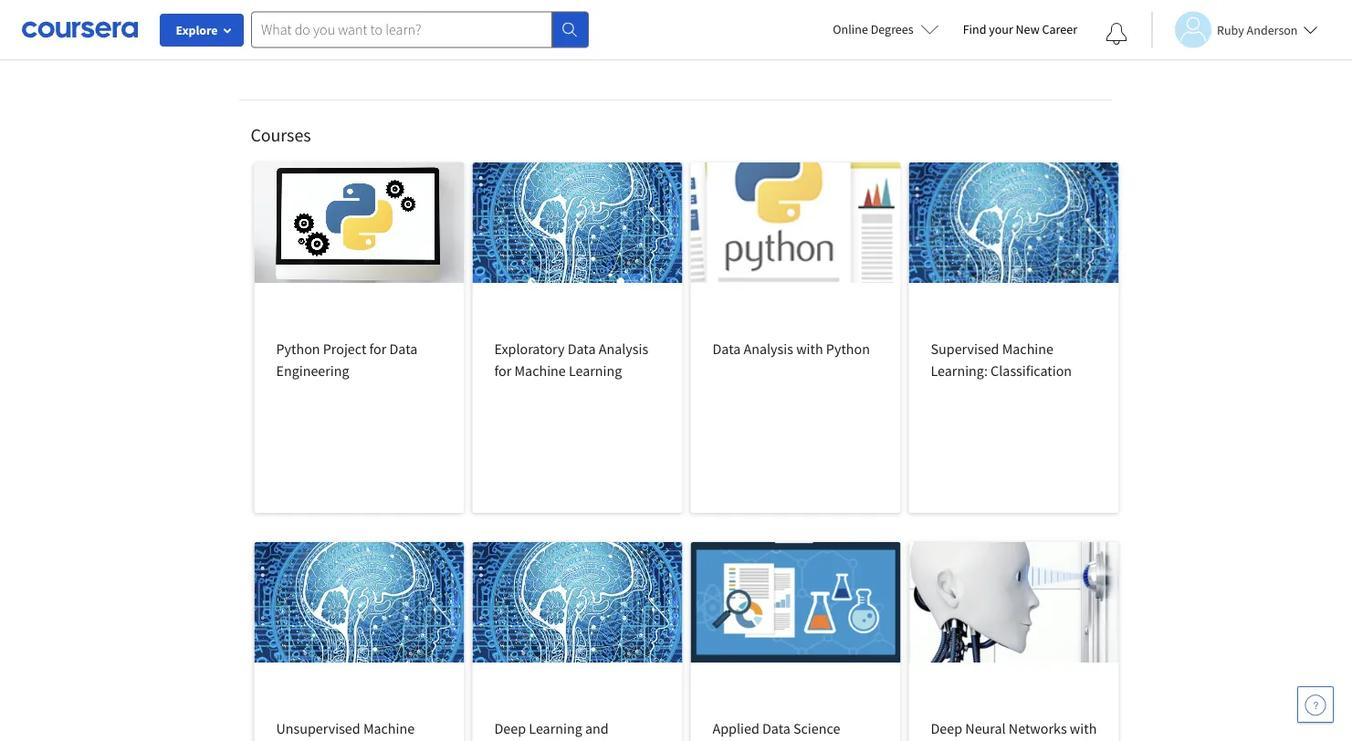 Task type: vqa. For each thing, say whether or not it's contained in the screenshot.
Governments
no



Task type: describe. For each thing, give the bounding box(es) containing it.
data inside exploratory data analysis for machine learning
[[568, 340, 596, 358]]

networks
[[1009, 720, 1067, 738]]

ruby anderson
[[1218, 21, 1298, 38]]

exploratory data analysis for machine learning link
[[473, 163, 683, 513]]

vision
[[920, 20, 952, 37]]

python inside "link"
[[827, 340, 870, 358]]

machine
[[647, 20, 693, 37]]

with inside deep neural networks with
[[1070, 720, 1097, 738]]

online
[[833, 21, 869, 37]]

engineering,
[[418, 20, 485, 37]]

machine for supervised machine learning: classification
[[1003, 340, 1054, 358]]

for inside joseph has a ph.d. in electrical engineering, his research focused on using machine learning, signal processing, and computer vision to determine how videos impact human cognition. joseph has been working for ibm since he completed his phd.
[[525, 38, 540, 55]]

deep learning and
[[495, 720, 641, 742]]

degrees
[[871, 21, 914, 37]]

ruby anderson button
[[1152, 11, 1319, 48]]

impact
[[251, 38, 288, 55]]

coursera image
[[22, 15, 138, 44]]

find
[[963, 21, 987, 37]]

analysis inside data analysis with python "link"
[[744, 340, 794, 358]]

find your new career
[[963, 21, 1078, 37]]

focused
[[554, 20, 596, 37]]

for inside exploratory data analysis for machine learning
[[495, 362, 512, 380]]

career
[[1043, 21, 1078, 37]]

and inside deep learning and
[[585, 720, 609, 738]]

project
[[323, 340, 367, 358]]

with inside "link"
[[797, 340, 824, 358]]

engineering
[[276, 362, 350, 380]]

he
[[595, 38, 609, 55]]

anderson
[[1247, 21, 1298, 38]]

neural
[[966, 720, 1006, 738]]

supervised machine learning: classification link
[[909, 163, 1119, 513]]

processing,
[[779, 20, 840, 37]]

computer
[[866, 20, 918, 37]]

machine for unsupervised machine
[[363, 720, 415, 738]]

0 horizontal spatial has
[[292, 20, 311, 37]]

python project for data engineering
[[276, 340, 418, 380]]

joseph has a ph.d. in electrical engineering, his research focused on using machine learning, signal processing, and computer vision to determine how videos impact human cognition. joseph has been working for ibm since he completed his phd.
[[251, 20, 1087, 55]]

ruby
[[1218, 21, 1245, 38]]

deep neural networks with link
[[909, 543, 1119, 742]]

data analysis with python
[[713, 340, 870, 358]]

how
[[1026, 20, 1049, 37]]

0 vertical spatial joseph
[[251, 20, 290, 37]]

exploratory
[[495, 340, 565, 358]]

in
[[353, 20, 364, 37]]

data analysis with python link
[[691, 163, 901, 513]]

working
[[479, 38, 523, 55]]



Task type: locate. For each thing, give the bounding box(es) containing it.
for down research
[[525, 38, 540, 55]]

1 deep from the left
[[495, 720, 526, 738]]

find your new career link
[[954, 18, 1087, 41]]

1 horizontal spatial deep
[[931, 720, 963, 738]]

0 horizontal spatial deep
[[495, 720, 526, 738]]

online degrees
[[833, 21, 914, 37]]

2 python from the left
[[827, 340, 870, 358]]

applied data science link
[[691, 543, 901, 742]]

unsupervised
[[276, 720, 361, 738]]

0 horizontal spatial analysis
[[599, 340, 649, 358]]

has down engineering,
[[429, 38, 447, 55]]

his
[[488, 20, 503, 37], [671, 38, 687, 55]]

machine up the classification
[[1003, 340, 1054, 358]]

applied data science
[[713, 720, 841, 742]]

None search field
[[251, 11, 589, 48]]

to
[[955, 20, 966, 37]]

0 horizontal spatial his
[[488, 20, 503, 37]]

machine inside exploratory data analysis for machine learning
[[515, 362, 566, 380]]

for right project
[[370, 340, 387, 358]]

his down "machine"
[[671, 38, 687, 55]]

0 horizontal spatial for
[[370, 340, 387, 358]]

0 vertical spatial his
[[488, 20, 503, 37]]

0 vertical spatial learning
[[569, 362, 622, 380]]

supervised
[[931, 340, 1000, 358]]

his up working
[[488, 20, 503, 37]]

analysis
[[599, 340, 649, 358], [744, 340, 794, 358]]

0 vertical spatial with
[[797, 340, 824, 358]]

classification
[[991, 362, 1072, 380]]

deep for deep neural networks with
[[931, 720, 963, 738]]

1 vertical spatial has
[[429, 38, 447, 55]]

1 horizontal spatial joseph
[[387, 38, 426, 55]]

machine right unsupervised
[[363, 720, 415, 738]]

2 horizontal spatial machine
[[1003, 340, 1054, 358]]

2 vertical spatial machine
[[363, 720, 415, 738]]

data inside data analysis with python "link"
[[713, 340, 741, 358]]

phd.
[[689, 38, 714, 55]]

determine
[[968, 20, 1024, 37]]

a
[[313, 20, 320, 37]]

cognition.
[[331, 38, 385, 55]]

0 horizontal spatial python
[[276, 340, 320, 358]]

show notifications image
[[1106, 23, 1128, 45]]

learning:
[[931, 362, 988, 380]]

1 horizontal spatial machine
[[515, 362, 566, 380]]

data inside applied data science
[[763, 720, 791, 738]]

explore
[[176, 22, 218, 38]]

1 horizontal spatial python
[[827, 340, 870, 358]]

data inside python project for data engineering
[[390, 340, 418, 358]]

0 horizontal spatial machine
[[363, 720, 415, 738]]

1 vertical spatial his
[[671, 38, 687, 55]]

What do you want to learn? text field
[[251, 11, 553, 48]]

1 python from the left
[[276, 340, 320, 358]]

1 vertical spatial with
[[1070, 720, 1097, 738]]

unsupervised machine
[[276, 720, 415, 742]]

your
[[989, 21, 1014, 37]]

python
[[276, 340, 320, 358], [827, 340, 870, 358]]

2 horizontal spatial for
[[525, 38, 540, 55]]

ph.d.
[[322, 20, 351, 37]]

1 horizontal spatial for
[[495, 362, 512, 380]]

0 horizontal spatial with
[[797, 340, 824, 358]]

0 vertical spatial machine
[[1003, 340, 1054, 358]]

1 analysis from the left
[[599, 340, 649, 358]]

deep
[[495, 720, 526, 738], [931, 720, 963, 738]]

1 horizontal spatial with
[[1070, 720, 1097, 738]]

2 vertical spatial for
[[495, 362, 512, 380]]

1 vertical spatial joseph
[[387, 38, 426, 55]]

electrical
[[366, 20, 415, 37]]

science
[[794, 720, 841, 738]]

learning inside exploratory data analysis for machine learning
[[569, 362, 622, 380]]

1 vertical spatial learning
[[529, 720, 583, 738]]

and inside joseph has a ph.d. in electrical engineering, his research focused on using machine learning, signal processing, and computer vision to determine how videos impact human cognition. joseph has been working for ibm since he completed his phd.
[[843, 20, 863, 37]]

with
[[797, 340, 824, 358], [1070, 720, 1097, 738]]

1 horizontal spatial and
[[843, 20, 863, 37]]

help center image
[[1305, 694, 1327, 716]]

unsupervised machine link
[[254, 543, 464, 742]]

python project for data engineering link
[[254, 163, 464, 513]]

0 vertical spatial and
[[843, 20, 863, 37]]

explore button
[[160, 14, 244, 47]]

machine inside supervised machine learning: classification
[[1003, 340, 1054, 358]]

python inside python project for data engineering
[[276, 340, 320, 358]]

2 deep from the left
[[931, 720, 963, 738]]

has
[[292, 20, 311, 37], [429, 38, 447, 55]]

machine inside unsupervised machine
[[363, 720, 415, 738]]

learning
[[569, 362, 622, 380], [529, 720, 583, 738]]

using
[[615, 20, 644, 37]]

1 horizontal spatial analysis
[[744, 340, 794, 358]]

1 vertical spatial and
[[585, 720, 609, 738]]

been
[[450, 38, 477, 55]]

applied
[[713, 720, 760, 738]]

supervised machine learning: classification
[[931, 340, 1072, 380]]

deep learning and link
[[473, 543, 683, 742]]

online degrees button
[[819, 9, 954, 49]]

joseph down electrical
[[387, 38, 426, 55]]

0 horizontal spatial and
[[585, 720, 609, 738]]

research
[[506, 20, 552, 37]]

joseph
[[251, 20, 290, 37], [387, 38, 426, 55]]

1 horizontal spatial his
[[671, 38, 687, 55]]

analysis inside exploratory data analysis for machine learning
[[599, 340, 649, 358]]

completed
[[611, 38, 669, 55]]

for
[[525, 38, 540, 55], [370, 340, 387, 358], [495, 362, 512, 380]]

courses
[[251, 124, 311, 147]]

for down exploratory
[[495, 362, 512, 380]]

ibm
[[543, 38, 563, 55]]

videos
[[1052, 20, 1087, 37]]

1 horizontal spatial has
[[429, 38, 447, 55]]

new
[[1016, 21, 1040, 37]]

0 vertical spatial for
[[525, 38, 540, 55]]

for inside python project for data engineering
[[370, 340, 387, 358]]

deep inside deep learning and
[[495, 720, 526, 738]]

learning inside deep learning and
[[529, 720, 583, 738]]

learning,
[[696, 20, 743, 37]]

2 analysis from the left
[[744, 340, 794, 358]]

deep for deep learning and
[[495, 720, 526, 738]]

has left a
[[292, 20, 311, 37]]

since
[[565, 38, 593, 55]]

1 vertical spatial machine
[[515, 362, 566, 380]]

and
[[843, 20, 863, 37], [585, 720, 609, 738]]

1 vertical spatial for
[[370, 340, 387, 358]]

machine
[[1003, 340, 1054, 358], [515, 362, 566, 380], [363, 720, 415, 738]]

0 vertical spatial has
[[292, 20, 311, 37]]

exploratory data analysis for machine learning
[[495, 340, 649, 380]]

deep neural networks with
[[931, 720, 1097, 742]]

0 horizontal spatial joseph
[[251, 20, 290, 37]]

on
[[599, 20, 613, 37]]

machine down exploratory
[[515, 362, 566, 380]]

signal
[[745, 20, 777, 37]]

human
[[290, 38, 328, 55]]

deep inside deep neural networks with
[[931, 720, 963, 738]]

data
[[390, 340, 418, 358], [568, 340, 596, 358], [713, 340, 741, 358], [763, 720, 791, 738]]

joseph up impact
[[251, 20, 290, 37]]



